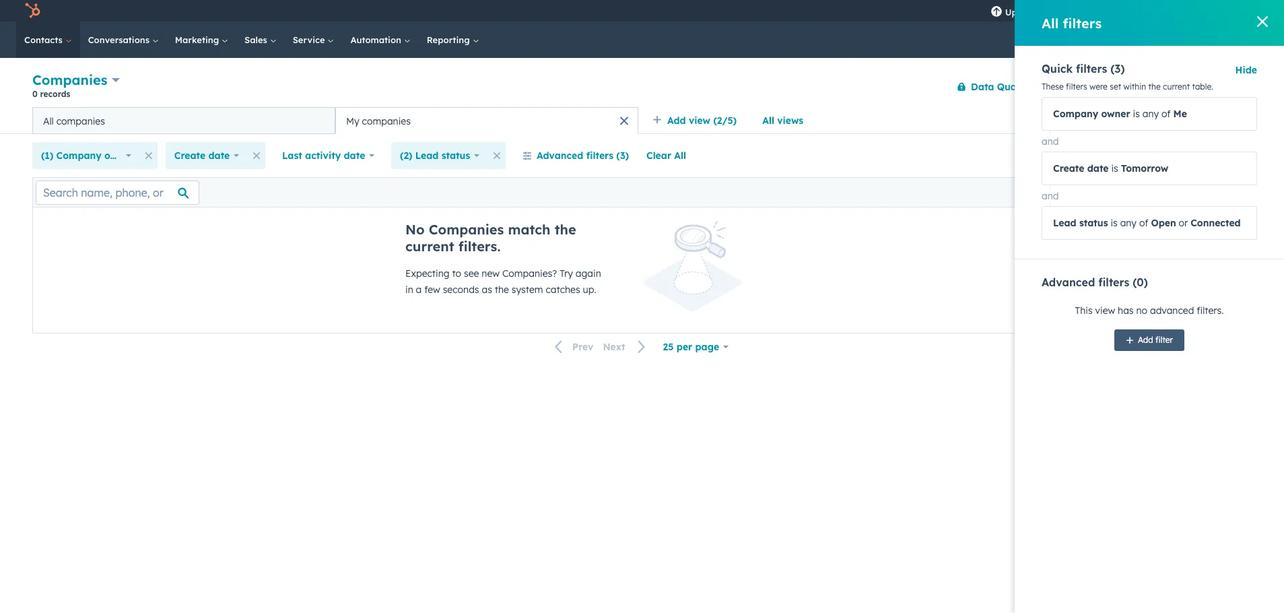 Task type: vqa. For each thing, say whether or not it's contained in the screenshot.
Teams corresponding to Account
no



Task type: describe. For each thing, give the bounding box(es) containing it.
expecting
[[406, 267, 450, 280]]

create company
[[1178, 81, 1241, 91]]

add filter
[[1139, 335, 1174, 345]]

companies?
[[503, 267, 557, 280]]

data
[[972, 81, 995, 93]]

date for create date is tomorrow
[[1088, 162, 1109, 174]]

filters for these filters were set within the current table.
[[1067, 82, 1088, 92]]

company button
[[1184, 0, 1267, 22]]

filter
[[1156, 335, 1174, 345]]

see
[[464, 267, 479, 280]]

create for create date
[[174, 150, 206, 162]]

marketplaces button
[[1082, 0, 1111, 22]]

any for owner
[[1143, 108, 1160, 120]]

activity
[[305, 150, 341, 162]]

all for all filters
[[1042, 14, 1059, 31]]

Search name, phone, or domain search field
[[36, 180, 199, 204]]

25
[[663, 341, 674, 353]]

(3) for quick filters (3)
[[1111, 62, 1125, 75]]

tomorrow
[[1122, 162, 1169, 174]]

all views
[[763, 115, 804, 127]]

companies button
[[32, 70, 120, 90]]

search button
[[1250, 28, 1273, 51]]

prev button
[[547, 338, 599, 356]]

hide
[[1236, 64, 1258, 76]]

owner inside 'popup button'
[[104, 150, 134, 162]]

system
[[512, 284, 543, 296]]

per
[[677, 341, 693, 353]]

is for status
[[1111, 217, 1118, 229]]

clear
[[647, 150, 672, 162]]

page
[[696, 341, 720, 353]]

open
[[1152, 217, 1177, 229]]

my
[[346, 115, 360, 127]]

prev
[[573, 341, 594, 353]]

try
[[560, 267, 573, 280]]

reporting link
[[419, 22, 487, 58]]

hide button
[[1236, 62, 1258, 78]]

advanced filters (3)
[[537, 150, 629, 162]]

settings image
[[1141, 6, 1154, 18]]

import button
[[1108, 76, 1158, 97]]

current inside no companies match the current filters.
[[406, 238, 454, 255]]

companies for all companies
[[56, 115, 105, 127]]

sales link
[[237, 22, 285, 58]]

hubspot image
[[24, 3, 40, 19]]

company for company
[[1207, 5, 1247, 16]]

table.
[[1193, 82, 1214, 92]]

data quality button
[[949, 73, 1033, 100]]

all views link
[[754, 107, 813, 134]]

pagination navigation
[[547, 338, 655, 356]]

me
[[1174, 108, 1188, 120]]

1 horizontal spatial owner
[[1102, 108, 1131, 120]]

last activity date
[[282, 150, 365, 162]]

(2) lead status
[[400, 150, 470, 162]]

(0)
[[1133, 276, 1149, 289]]

no
[[406, 221, 425, 238]]

automation
[[351, 34, 404, 45]]

or
[[1179, 217, 1189, 229]]

clear all
[[647, 150, 687, 162]]

contacts
[[24, 34, 65, 45]]

set
[[1110, 82, 1122, 92]]

connected
[[1191, 217, 1241, 229]]

is for date
[[1112, 162, 1119, 174]]

close image
[[1258, 16, 1269, 27]]

were
[[1090, 82, 1108, 92]]

0 vertical spatial current
[[1164, 82, 1191, 92]]

of for open
[[1140, 217, 1149, 229]]

the inside expecting to see new companies? try again in a few seconds as the system catches up.
[[495, 284, 509, 296]]

quick
[[1042, 62, 1073, 75]]

all companies button
[[32, 107, 336, 134]]

all for all companies
[[43, 115, 54, 127]]

status inside popup button
[[442, 150, 470, 162]]

lead status is any of open or connected
[[1054, 217, 1241, 229]]

marketing
[[175, 34, 222, 45]]

any for status
[[1121, 217, 1137, 229]]

up.
[[583, 284, 597, 296]]

filters. for current
[[459, 238, 501, 255]]

and for create date is tomorrow
[[1042, 190, 1059, 202]]

(2)
[[400, 150, 413, 162]]

this
[[1076, 305, 1093, 317]]

advanced filters (0)
[[1042, 276, 1149, 289]]

service link
[[285, 22, 343, 58]]

help image
[[1119, 6, 1131, 18]]

has
[[1118, 305, 1134, 317]]

no
[[1137, 305, 1148, 317]]

few
[[425, 284, 440, 296]]

within
[[1124, 82, 1147, 92]]

import
[[1120, 81, 1147, 91]]

companies for my companies
[[362, 115, 411, 127]]

next
[[603, 341, 626, 353]]

company inside 'popup button'
[[56, 150, 102, 162]]

(3) for advanced filters (3)
[[617, 150, 629, 162]]

date inside popup button
[[344, 150, 365, 162]]

actions
[[1053, 81, 1081, 91]]

catches
[[546, 284, 580, 296]]

filters for all filters
[[1063, 14, 1102, 31]]

conversations link
[[80, 22, 167, 58]]

of for me
[[1162, 108, 1171, 120]]

company
[[1205, 81, 1241, 91]]

sales
[[245, 34, 270, 45]]



Task type: locate. For each thing, give the bounding box(es) containing it.
1 horizontal spatial view
[[1096, 305, 1116, 317]]

filters for advanced filters (3)
[[587, 150, 614, 162]]

is left open
[[1111, 217, 1118, 229]]

create company button
[[1166, 76, 1252, 97]]

filters.
[[459, 238, 501, 255], [1197, 305, 1224, 317]]

filters for advanced filters (0)
[[1099, 276, 1130, 289]]

the right as
[[495, 284, 509, 296]]

all left views
[[763, 115, 775, 127]]

2 vertical spatial company
[[56, 150, 102, 162]]

menu
[[981, 0, 1269, 22]]

companies right my
[[362, 115, 411, 127]]

1 horizontal spatial the
[[555, 221, 577, 238]]

my companies
[[346, 115, 411, 127]]

0 vertical spatial any
[[1143, 108, 1160, 120]]

0 horizontal spatial status
[[442, 150, 470, 162]]

menu containing company
[[981, 0, 1269, 22]]

all right clear
[[675, 150, 687, 162]]

0 vertical spatial lead
[[416, 150, 439, 162]]

companies inside button
[[56, 115, 105, 127]]

last activity date button
[[274, 142, 383, 169]]

(2) lead status button
[[391, 142, 488, 169]]

0 vertical spatial add
[[668, 115, 686, 127]]

0 vertical spatial and
[[1042, 135, 1059, 148]]

0
[[32, 89, 38, 99]]

menu item
[[1053, 0, 1056, 22]]

to
[[452, 267, 462, 280]]

any left open
[[1121, 217, 1137, 229]]

and for company owner is any of me
[[1042, 135, 1059, 148]]

advanced inside button
[[537, 150, 584, 162]]

filters
[[1063, 14, 1102, 31], [1077, 62, 1108, 75], [1067, 82, 1088, 92], [587, 150, 614, 162], [1099, 276, 1130, 289]]

0 horizontal spatial any
[[1121, 217, 1137, 229]]

25 per page
[[663, 341, 720, 353]]

create inside popup button
[[174, 150, 206, 162]]

of left open
[[1140, 217, 1149, 229]]

0 records
[[32, 89, 70, 99]]

conversations
[[88, 34, 152, 45]]

add inside popup button
[[668, 115, 686, 127]]

add inside button
[[1139, 335, 1154, 345]]

0 horizontal spatial filters.
[[459, 238, 501, 255]]

date right activity
[[344, 150, 365, 162]]

expecting to see new companies? try again in a few seconds as the system catches up.
[[406, 267, 601, 296]]

0 horizontal spatial the
[[495, 284, 509, 296]]

all companies
[[43, 115, 105, 127]]

companies inside no companies match the current filters.
[[429, 221, 504, 238]]

these filters were set within the current table.
[[1042, 82, 1214, 92]]

the inside no companies match the current filters.
[[555, 221, 577, 238]]

view for (2/5)
[[689, 115, 711, 127]]

companies up the records in the left top of the page
[[32, 71, 107, 88]]

1 vertical spatial filters.
[[1197, 305, 1224, 317]]

owner up search name, phone, or domain search box
[[104, 150, 134, 162]]

1 vertical spatial (3)
[[617, 150, 629, 162]]

any
[[1143, 108, 1160, 120], [1121, 217, 1137, 229]]

25 per page button
[[655, 333, 738, 360]]

1 horizontal spatial create
[[1054, 162, 1085, 174]]

2 horizontal spatial company
[[1207, 5, 1247, 16]]

companies up the see
[[429, 221, 504, 238]]

company inside popup button
[[1207, 5, 1247, 16]]

0 horizontal spatial company
[[56, 150, 102, 162]]

advanced for advanced filters (0)
[[1042, 276, 1096, 289]]

current up 'expecting'
[[406, 238, 454, 255]]

0 horizontal spatial companies
[[32, 71, 107, 88]]

2 and from the top
[[1042, 190, 1059, 202]]

and down create date is tomorrow
[[1042, 190, 1059, 202]]

add filter button
[[1115, 329, 1185, 351]]

lead inside popup button
[[416, 150, 439, 162]]

company owner is any of me
[[1054, 108, 1188, 120]]

is
[[1134, 108, 1140, 120], [1112, 162, 1119, 174], [1111, 217, 1118, 229]]

0 horizontal spatial date
[[209, 150, 230, 162]]

and down these
[[1042, 135, 1059, 148]]

companies inside button
[[362, 115, 411, 127]]

add for add filter
[[1139, 335, 1154, 345]]

any left me
[[1143, 108, 1160, 120]]

0 horizontal spatial owner
[[104, 150, 134, 162]]

add up clear all button
[[668, 115, 686, 127]]

marketing link
[[167, 22, 237, 58]]

jacob simon image
[[1192, 5, 1204, 17]]

1 horizontal spatial companies
[[429, 221, 504, 238]]

date for create date
[[209, 150, 230, 162]]

0 vertical spatial companies
[[32, 71, 107, 88]]

1 vertical spatial current
[[406, 238, 454, 255]]

0 horizontal spatial add
[[668, 115, 686, 127]]

1 horizontal spatial status
[[1080, 217, 1109, 229]]

new
[[482, 267, 500, 280]]

2 vertical spatial create
[[1054, 162, 1085, 174]]

filters inside advanced filters (3) button
[[587, 150, 614, 162]]

0 vertical spatial view
[[689, 115, 711, 127]]

0 horizontal spatial view
[[689, 115, 711, 127]]

companies
[[56, 115, 105, 127], [362, 115, 411, 127]]

1 vertical spatial lead
[[1054, 217, 1077, 229]]

add
[[668, 115, 686, 127], [1139, 335, 1154, 345]]

2 vertical spatial the
[[495, 284, 509, 296]]

1 vertical spatial companies
[[429, 221, 504, 238]]

1 vertical spatial advanced
[[1042, 276, 1096, 289]]

upgrade image
[[991, 6, 1003, 18]]

next button
[[599, 338, 655, 356]]

add view (2/5) button
[[644, 107, 754, 134]]

companies
[[32, 71, 107, 88], [429, 221, 504, 238]]

all left 'calling icon'
[[1042, 14, 1059, 31]]

0 horizontal spatial companies
[[56, 115, 105, 127]]

companies banner
[[32, 69, 1252, 107]]

add for add view (2/5)
[[668, 115, 686, 127]]

advanced filters (3) button
[[514, 142, 638, 169]]

2 companies from the left
[[362, 115, 411, 127]]

companies up (1) company owner 'popup button' on the top of the page
[[56, 115, 105, 127]]

1 vertical spatial of
[[1140, 217, 1149, 229]]

company
[[1207, 5, 1247, 16], [1054, 108, 1099, 120], [56, 150, 102, 162]]

0 horizontal spatial create
[[174, 150, 206, 162]]

view left (2/5)
[[689, 115, 711, 127]]

1 vertical spatial is
[[1112, 162, 1119, 174]]

1 horizontal spatial company
[[1054, 108, 1099, 120]]

date left tomorrow
[[1088, 162, 1109, 174]]

0 vertical spatial filters.
[[459, 238, 501, 255]]

advanced
[[1151, 305, 1195, 317]]

0 vertical spatial owner
[[1102, 108, 1131, 120]]

view
[[689, 115, 711, 127], [1096, 305, 1116, 317]]

(1) company owner
[[41, 150, 134, 162]]

all down 0 records
[[43, 115, 54, 127]]

my companies button
[[336, 107, 639, 134]]

records
[[40, 89, 70, 99]]

2 vertical spatial is
[[1111, 217, 1118, 229]]

company down the actions 'popup button'
[[1054, 108, 1099, 120]]

as
[[482, 284, 492, 296]]

0 vertical spatial the
[[1149, 82, 1161, 92]]

(3)
[[1111, 62, 1125, 75], [617, 150, 629, 162]]

notifications image
[[1164, 6, 1176, 18]]

filters for quick filters (3)
[[1077, 62, 1108, 75]]

reporting
[[427, 34, 473, 45]]

match
[[508, 221, 551, 238]]

notifications button
[[1159, 0, 1182, 22]]

is down the within
[[1134, 108, 1140, 120]]

data quality
[[972, 81, 1032, 93]]

view left has
[[1096, 305, 1116, 317]]

1 horizontal spatial of
[[1162, 108, 1171, 120]]

add left the filter
[[1139, 335, 1154, 345]]

(3) up 'set'
[[1111, 62, 1125, 75]]

1 vertical spatial add
[[1139, 335, 1154, 345]]

1 vertical spatial any
[[1121, 217, 1137, 229]]

0 vertical spatial (3)
[[1111, 62, 1125, 75]]

filters. for advanced
[[1197, 305, 1224, 317]]

view for has
[[1096, 305, 1116, 317]]

1 vertical spatial create
[[174, 150, 206, 162]]

filters. right advanced
[[1197, 305, 1224, 317]]

1 companies from the left
[[56, 115, 105, 127]]

1 horizontal spatial (3)
[[1111, 62, 1125, 75]]

companies inside popup button
[[32, 71, 107, 88]]

0 horizontal spatial (3)
[[617, 150, 629, 162]]

status down create date is tomorrow
[[1080, 217, 1109, 229]]

(3) left clear
[[617, 150, 629, 162]]

status down my companies button
[[442, 150, 470, 162]]

company for company owner is any of me
[[1054, 108, 1099, 120]]

(1) company owner button
[[32, 142, 140, 169]]

company right jacob simon image
[[1207, 5, 1247, 16]]

1 horizontal spatial filters.
[[1197, 305, 1224, 317]]

marketplaces image
[[1091, 6, 1103, 18]]

Search HubSpot search field
[[1095, 28, 1261, 51]]

date down all companies button
[[209, 150, 230, 162]]

1 vertical spatial company
[[1054, 108, 1099, 120]]

2 horizontal spatial the
[[1149, 82, 1161, 92]]

add view (2/5)
[[668, 115, 737, 127]]

of
[[1162, 108, 1171, 120], [1140, 217, 1149, 229]]

owner
[[1102, 108, 1131, 120], [104, 150, 134, 162]]

quick filters (3)
[[1042, 62, 1125, 75]]

1 horizontal spatial current
[[1164, 82, 1191, 92]]

1 and from the top
[[1042, 135, 1059, 148]]

1 vertical spatial view
[[1096, 305, 1116, 317]]

lead up advanced filters (0)
[[1054, 217, 1077, 229]]

company right (1)
[[56, 150, 102, 162]]

0 horizontal spatial lead
[[416, 150, 439, 162]]

again
[[576, 267, 601, 280]]

0 vertical spatial create
[[1178, 81, 1203, 91]]

create date is tomorrow
[[1054, 162, 1169, 174]]

(3) inside button
[[617, 150, 629, 162]]

all
[[1042, 14, 1059, 31], [763, 115, 775, 127], [43, 115, 54, 127], [675, 150, 687, 162]]

(2/5)
[[714, 115, 737, 127]]

of left me
[[1162, 108, 1171, 120]]

2 horizontal spatial create
[[1178, 81, 1203, 91]]

create date
[[174, 150, 230, 162]]

0 vertical spatial advanced
[[537, 150, 584, 162]]

all filters
[[1042, 14, 1102, 31]]

filters. up the see
[[459, 238, 501, 255]]

advanced for advanced filters (3)
[[537, 150, 584, 162]]

0 horizontal spatial advanced
[[537, 150, 584, 162]]

in
[[406, 284, 413, 296]]

1 horizontal spatial add
[[1139, 335, 1154, 345]]

create for create company
[[1178, 81, 1203, 91]]

calling icon image
[[1062, 5, 1074, 18]]

search image
[[1256, 35, 1266, 44]]

0 horizontal spatial current
[[406, 238, 454, 255]]

0 vertical spatial of
[[1162, 108, 1171, 120]]

2 horizontal spatial date
[[1088, 162, 1109, 174]]

settings link
[[1139, 4, 1156, 18]]

create inside 'button'
[[1178, 81, 1203, 91]]

last
[[282, 150, 302, 162]]

1 horizontal spatial date
[[344, 150, 365, 162]]

a
[[416, 284, 422, 296]]

0 vertical spatial status
[[442, 150, 470, 162]]

owner down 'set'
[[1102, 108, 1131, 120]]

lead
[[416, 150, 439, 162], [1054, 217, 1077, 229]]

1 horizontal spatial advanced
[[1042, 276, 1096, 289]]

is left tomorrow
[[1112, 162, 1119, 174]]

service
[[293, 34, 328, 45]]

0 horizontal spatial of
[[1140, 217, 1149, 229]]

0 vertical spatial is
[[1134, 108, 1140, 120]]

1 vertical spatial status
[[1080, 217, 1109, 229]]

the right the within
[[1149, 82, 1161, 92]]

seconds
[[443, 284, 479, 296]]

1 horizontal spatial companies
[[362, 115, 411, 127]]

this view has no advanced filters.
[[1076, 305, 1224, 317]]

automation link
[[343, 22, 419, 58]]

current
[[1164, 82, 1191, 92], [406, 238, 454, 255]]

0 vertical spatial company
[[1207, 5, 1247, 16]]

current left the table.
[[1164, 82, 1191, 92]]

is for owner
[[1134, 108, 1140, 120]]

help button
[[1113, 0, 1136, 22]]

1 vertical spatial and
[[1042, 190, 1059, 202]]

lead right (2) at the top left
[[416, 150, 439, 162]]

upgrade
[[1006, 7, 1043, 18]]

1 vertical spatial owner
[[104, 150, 134, 162]]

filters. inside no companies match the current filters.
[[459, 238, 501, 255]]

hubspot link
[[16, 3, 51, 19]]

1 horizontal spatial lead
[[1054, 217, 1077, 229]]

contacts link
[[16, 22, 80, 58]]

date inside popup button
[[209, 150, 230, 162]]

these
[[1042, 82, 1064, 92]]

clear all button
[[638, 142, 695, 169]]

all for all views
[[763, 115, 775, 127]]

(1)
[[41, 150, 53, 162]]

view inside popup button
[[689, 115, 711, 127]]

1 horizontal spatial any
[[1143, 108, 1160, 120]]

1 vertical spatial the
[[555, 221, 577, 238]]

the right match
[[555, 221, 577, 238]]



